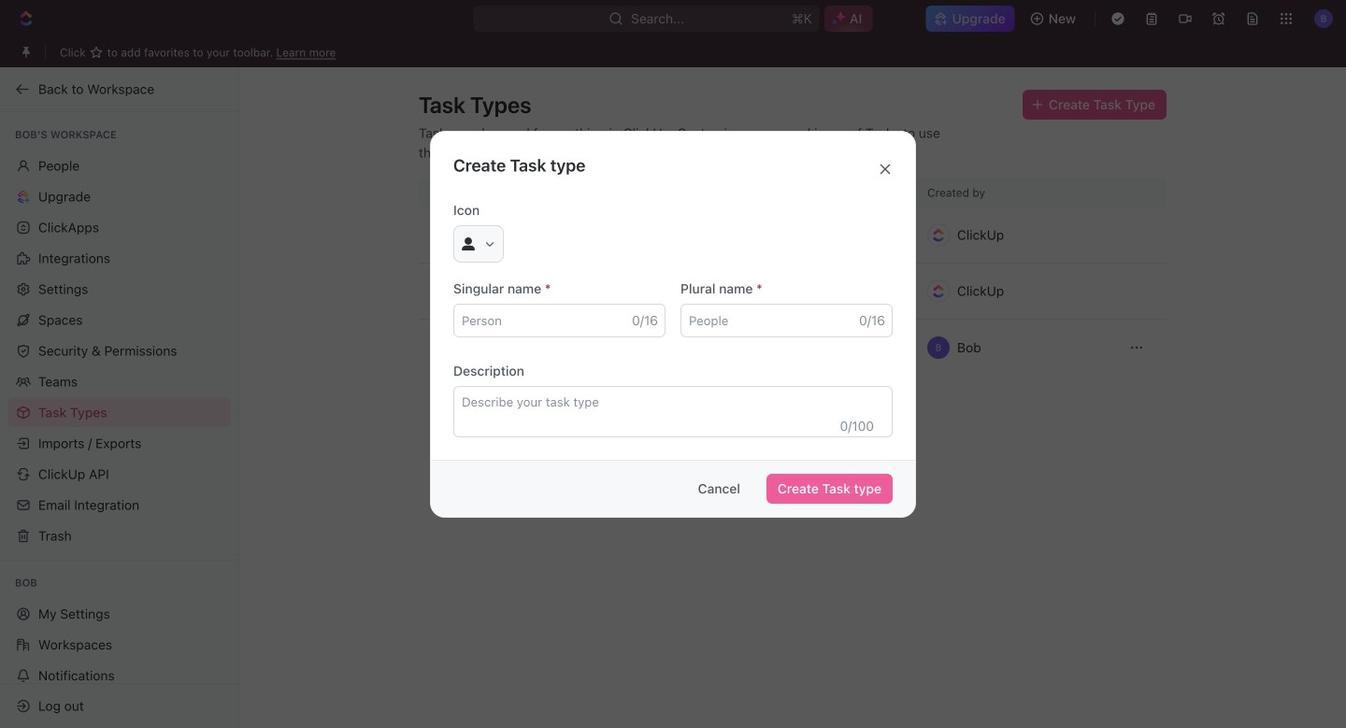 Task type: vqa. For each thing, say whether or not it's contained in the screenshot.
describe your task type "text field"
yes



Task type: describe. For each thing, give the bounding box(es) containing it.
Person field
[[454, 304, 666, 338]]



Task type: locate. For each thing, give the bounding box(es) containing it.
People field
[[681, 304, 893, 338]]

user large image
[[462, 237, 475, 250]]

address book image
[[430, 339, 449, 357]]

Describe your task type text field
[[454, 386, 893, 438]]



